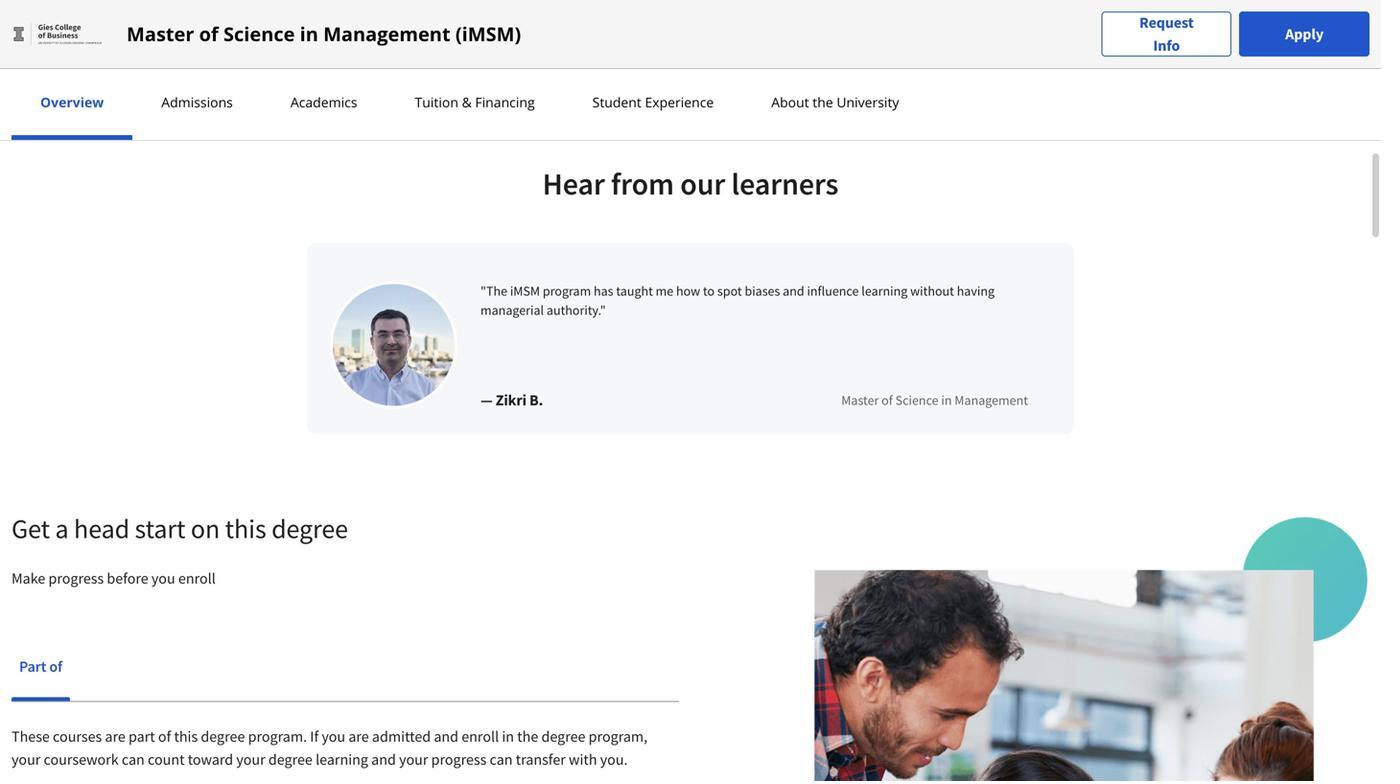 Task type: vqa. For each thing, say whether or not it's contained in the screenshot.
Show Notifications image
no



Task type: locate. For each thing, give the bounding box(es) containing it.
0 horizontal spatial in
[[300, 21, 318, 47]]

and
[[783, 283, 805, 300], [434, 728, 459, 747], [371, 751, 396, 770]]

can left transfer
[[490, 751, 513, 770]]

influence
[[807, 283, 859, 300]]

you right "if"
[[322, 728, 345, 747]]

and inside ""the imsm program has taught me how to spot biases and influence learning without having managerial authority.""
[[783, 283, 805, 300]]

can
[[122, 751, 145, 770], [490, 751, 513, 770]]

0 vertical spatial master
[[127, 21, 194, 47]]

student experience
[[593, 93, 714, 111]]

0 horizontal spatial management
[[323, 21, 451, 47]]

1 vertical spatial learning
[[316, 751, 368, 770]]

enroll
[[178, 569, 216, 589], [462, 728, 499, 747]]

degree
[[272, 512, 348, 546], [201, 728, 245, 747], [542, 728, 586, 747], [269, 751, 313, 770]]

imsm
[[510, 283, 540, 300]]

request
[[1140, 13, 1194, 32]]

learning left without
[[862, 283, 908, 300]]

0 vertical spatial progress
[[48, 569, 104, 589]]

learning inside these courses are part of this degree program. if you are admitted and enroll in the degree program, your coursework can count toward your degree learning and your progress can transfer with you.
[[316, 751, 368, 770]]

2 vertical spatial in
[[502, 728, 514, 747]]

this
[[225, 512, 266, 546], [174, 728, 198, 747]]

1 horizontal spatial can
[[490, 751, 513, 770]]

1 horizontal spatial the
[[813, 93, 833, 111]]

1 horizontal spatial progress
[[431, 751, 487, 770]]

enroll right admitted
[[462, 728, 499, 747]]

you right before
[[151, 569, 175, 589]]

0 vertical spatial management
[[323, 21, 451, 47]]

in
[[300, 21, 318, 47], [942, 392, 952, 409], [502, 728, 514, 747]]

1 vertical spatial master
[[842, 392, 879, 409]]

1 horizontal spatial master
[[842, 392, 879, 409]]

0 vertical spatial and
[[783, 283, 805, 300]]

on
[[191, 512, 220, 546]]

student experience link
[[587, 93, 720, 111]]

in for master of science in management
[[942, 392, 952, 409]]

1 vertical spatial science
[[896, 392, 939, 409]]

the
[[813, 93, 833, 111], [517, 728, 538, 747]]

0 horizontal spatial you
[[151, 569, 175, 589]]

science for master of science in management
[[896, 392, 939, 409]]

0 vertical spatial in
[[300, 21, 318, 47]]

zikri
[[496, 391, 527, 410]]

0 horizontal spatial learning
[[316, 751, 368, 770]]

0 horizontal spatial and
[[371, 751, 396, 770]]

admissions link
[[156, 93, 239, 111]]

your down admitted
[[399, 751, 428, 770]]

1 horizontal spatial in
[[502, 728, 514, 747]]

0 horizontal spatial master
[[127, 21, 194, 47]]

learn more
[[1072, 33, 1160, 54]]

2 horizontal spatial in
[[942, 392, 952, 409]]

1 vertical spatial this
[[174, 728, 198, 747]]

program.
[[248, 728, 307, 747]]

and right biases
[[783, 283, 805, 300]]

transfer
[[516, 751, 566, 770]]

1 vertical spatial you
[[322, 728, 345, 747]]

progress
[[48, 569, 104, 589], [431, 751, 487, 770]]

0 horizontal spatial science
[[224, 21, 295, 47]]

0 horizontal spatial can
[[122, 751, 145, 770]]

2 can from the left
[[490, 751, 513, 770]]

0 horizontal spatial the
[[517, 728, 538, 747]]

1 vertical spatial in
[[942, 392, 952, 409]]

academics
[[291, 93, 357, 111]]

how
[[676, 283, 701, 300]]

hear
[[543, 165, 605, 203]]

management
[[323, 21, 451, 47], [955, 392, 1028, 409]]

1 vertical spatial progress
[[431, 751, 487, 770]]

1 horizontal spatial enroll
[[462, 728, 499, 747]]

master of science in management
[[842, 392, 1028, 409]]

1 horizontal spatial and
[[434, 728, 459, 747]]

learn more button
[[1072, 33, 1160, 54]]

apply
[[1286, 24, 1324, 44]]

master of science in management (imsm)
[[127, 21, 521, 47]]

0 vertical spatial enroll
[[178, 569, 216, 589]]

this up "count"
[[174, 728, 198, 747]]

0 horizontal spatial your
[[12, 751, 41, 770]]

admitted
[[372, 728, 431, 747]]

master
[[127, 21, 194, 47], [842, 392, 879, 409]]

about the university link
[[766, 93, 905, 111]]

0 vertical spatial learning
[[862, 283, 908, 300]]

0 vertical spatial science
[[224, 21, 295, 47]]

1 horizontal spatial this
[[225, 512, 266, 546]]

this for on
[[225, 512, 266, 546]]

progress right make
[[48, 569, 104, 589]]

enroll inside these courses are part of this degree program. if you are admitted and enroll in the degree program, your coursework can count toward your degree learning and your progress can transfer with you.
[[462, 728, 499, 747]]

the inside these courses are part of this degree program. if you are admitted and enroll in the degree program, your coursework can count toward your degree learning and your progress can transfer with you.
[[517, 728, 538, 747]]

2 horizontal spatial and
[[783, 283, 805, 300]]

1 horizontal spatial your
[[236, 751, 265, 770]]

1 horizontal spatial are
[[349, 728, 369, 747]]

count
[[148, 751, 185, 770]]

your down these
[[12, 751, 41, 770]]

1 are from the left
[[105, 728, 126, 747]]

0 vertical spatial the
[[813, 93, 833, 111]]

spot
[[718, 283, 742, 300]]

are
[[105, 728, 126, 747], [349, 728, 369, 747]]

management for master of science in management
[[955, 392, 1028, 409]]

1 horizontal spatial management
[[955, 392, 1028, 409]]

are left admitted
[[349, 728, 369, 747]]

learning down "if"
[[316, 751, 368, 770]]

this right on
[[225, 512, 266, 546]]

apply button
[[1240, 12, 1370, 57]]

and down admitted
[[371, 751, 396, 770]]

1 vertical spatial enroll
[[462, 728, 499, 747]]

head
[[74, 512, 130, 546]]

progress left transfer
[[431, 751, 487, 770]]

info
[[1154, 36, 1180, 55]]

2 horizontal spatial your
[[399, 751, 428, 770]]

you
[[151, 569, 175, 589], [322, 728, 345, 747]]

toward
[[188, 751, 233, 770]]

master for master of science in management (imsm)
[[127, 21, 194, 47]]

can down the part on the bottom left of page
[[122, 751, 145, 770]]

learning
[[862, 283, 908, 300], [316, 751, 368, 770]]

2 are from the left
[[349, 728, 369, 747]]

you inside these courses are part of this degree program. if you are admitted and enroll in the degree program, your coursework can count toward your degree learning and your progress can transfer with you.
[[322, 728, 345, 747]]

0 horizontal spatial this
[[174, 728, 198, 747]]

our
[[680, 165, 725, 203]]

1 vertical spatial the
[[517, 728, 538, 747]]

this inside these courses are part of this degree program. if you are admitted and enroll in the degree program, your coursework can count toward your degree learning and your progress can transfer with you.
[[174, 728, 198, 747]]

about the university
[[772, 93, 899, 111]]

your
[[12, 751, 41, 770], [236, 751, 265, 770], [399, 751, 428, 770]]

experience
[[645, 93, 714, 111]]

learning inside ""the imsm program has taught me how to spot biases and influence learning without having managerial authority.""
[[862, 283, 908, 300]]

managerial
[[481, 302, 544, 319]]

request info button
[[1102, 11, 1232, 57]]

0 horizontal spatial progress
[[48, 569, 104, 589]]

your down program.
[[236, 751, 265, 770]]

1 vertical spatial management
[[955, 392, 1028, 409]]

university of illinois urbana-champaign image
[[12, 19, 104, 49]]

of
[[199, 21, 219, 47], [882, 392, 893, 409], [49, 658, 62, 677], [158, 728, 171, 747]]

the up transfer
[[517, 728, 538, 747]]

0 horizontal spatial are
[[105, 728, 126, 747]]

are left the part on the bottom left of page
[[105, 728, 126, 747]]

master of science in management link
[[842, 389, 1028, 412]]

1 horizontal spatial learning
[[862, 283, 908, 300]]

science
[[224, 21, 295, 47], [896, 392, 939, 409]]

of inside button
[[49, 658, 62, 677]]

and right admitted
[[434, 728, 459, 747]]

1 horizontal spatial you
[[322, 728, 345, 747]]

more
[[1120, 33, 1160, 54]]

the right about
[[813, 93, 833, 111]]

3 your from the left
[[399, 751, 428, 770]]

b.
[[530, 391, 543, 410]]

of inside these courses are part of this degree program. if you are admitted and enroll in the degree program, your coursework can count toward your degree learning and your progress can transfer with you.
[[158, 728, 171, 747]]

overview
[[40, 93, 104, 111]]

in inside master of science in management link
[[942, 392, 952, 409]]

university
[[837, 93, 899, 111]]

enroll down on
[[178, 569, 216, 589]]

2 vertical spatial and
[[371, 751, 396, 770]]

0 vertical spatial this
[[225, 512, 266, 546]]

academics link
[[285, 93, 363, 111]]

a
[[55, 512, 69, 546]]

biases
[[745, 283, 780, 300]]

part
[[19, 658, 46, 677]]

1 horizontal spatial science
[[896, 392, 939, 409]]



Task type: describe. For each thing, give the bounding box(es) containing it.
(imsm)
[[456, 21, 521, 47]]

these courses are part of this degree program. if you are admitted and enroll in the degree program, your coursework can count toward your degree learning and your progress can transfer with you.
[[12, 728, 648, 770]]

of for part of
[[49, 658, 62, 677]]

in for master of science in management (imsm)
[[300, 21, 318, 47]]

admissions
[[161, 93, 233, 111]]

1 your from the left
[[12, 751, 41, 770]]

tuition
[[415, 93, 459, 111]]

taught
[[616, 283, 653, 300]]

before
[[107, 569, 148, 589]]

program
[[543, 283, 591, 300]]

me
[[656, 283, 674, 300]]

to
[[703, 283, 715, 300]]

having
[[957, 283, 995, 300]]

of for master of science in management (imsm)
[[199, 21, 219, 47]]

overview link
[[35, 93, 110, 111]]

make progress before you enroll
[[12, 569, 216, 589]]

— zikri b.
[[481, 391, 543, 410]]

part of
[[19, 658, 62, 677]]

learn
[[1072, 33, 1116, 54]]

financing
[[475, 93, 535, 111]]

this for of
[[174, 728, 198, 747]]

management for master of science in management (imsm)
[[323, 21, 451, 47]]

from
[[611, 165, 674, 203]]

get
[[12, 512, 50, 546]]

student
[[593, 93, 642, 111]]

part of button
[[12, 637, 70, 698]]

tuition & financing
[[415, 93, 535, 111]]

progress inside these courses are part of this degree program. if you are admitted and enroll in the degree program, your coursework can count toward your degree learning and your progress can transfer with you.
[[431, 751, 487, 770]]

of for master of science in management
[[882, 392, 893, 409]]

these
[[12, 728, 50, 747]]

1 vertical spatial and
[[434, 728, 459, 747]]

0 vertical spatial you
[[151, 569, 175, 589]]

in inside these courses are part of this degree program. if you are admitted and enroll in the degree program, your coursework can count toward your degree learning and your progress can transfer with you.
[[502, 728, 514, 747]]

2 your from the left
[[236, 751, 265, 770]]

courses
[[53, 728, 102, 747]]

learners
[[732, 165, 839, 203]]

program,
[[589, 728, 648, 747]]

&
[[462, 93, 472, 111]]

tuition & financing link
[[409, 93, 541, 111]]

if
[[310, 728, 319, 747]]

make
[[12, 569, 45, 589]]

0 horizontal spatial enroll
[[178, 569, 216, 589]]

coursework
[[44, 751, 119, 770]]

with
[[569, 751, 597, 770]]

has
[[594, 283, 614, 300]]

part
[[129, 728, 155, 747]]

you.
[[600, 751, 628, 770]]

master for master of science in management
[[842, 392, 879, 409]]

"the
[[481, 283, 508, 300]]

1 can from the left
[[122, 751, 145, 770]]

about
[[772, 93, 809, 111]]

start
[[135, 512, 186, 546]]

without
[[911, 283, 954, 300]]

authority."
[[547, 302, 606, 319]]

screen shot 2022-05-19 at 4.12.22 pm image
[[330, 282, 458, 409]]

science for master of science in management (imsm)
[[224, 21, 295, 47]]

"the imsm program has taught me how to spot biases and influence learning without having managerial authority."
[[481, 283, 995, 319]]

hear from our learners
[[543, 165, 839, 203]]

stackability banner image
[[725, 516, 1370, 782]]

—
[[481, 391, 493, 410]]

request info
[[1140, 13, 1194, 55]]

get a head start on this degree
[[12, 512, 348, 546]]



